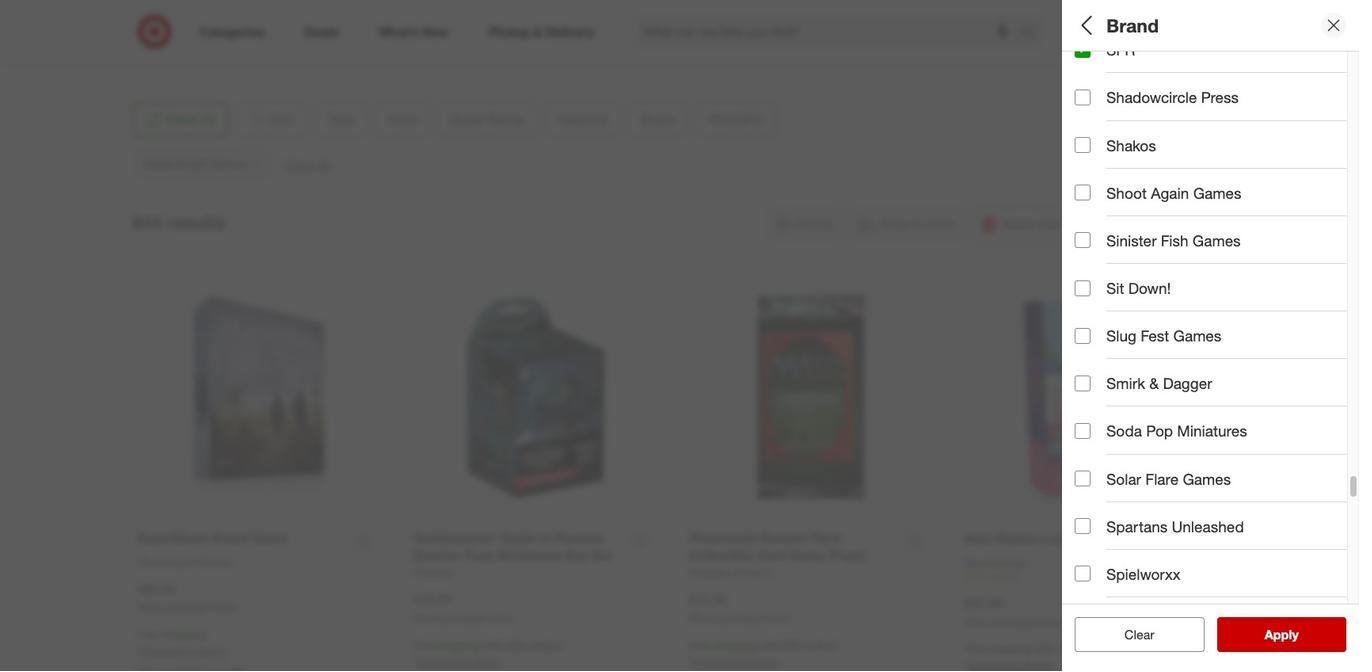 Task type: vqa. For each thing, say whether or not it's contained in the screenshot.
$25
yes



Task type: locate. For each thing, give the bounding box(es) containing it.
shadowcircle press
[[1107, 88, 1239, 107]]

brand
[[1107, 14, 1159, 36], [1075, 284, 1118, 302]]

results right see
[[1275, 627, 1316, 643]]

search button
[[1014, 14, 1052, 52]]

when inside $20.99 when purchased online
[[965, 616, 990, 628]]

see results button
[[1217, 617, 1347, 652]]

featured
[[1075, 229, 1139, 247]]

What can we help you find? suggestions appear below search field
[[634, 14, 1025, 49]]

sinister fish games
[[1107, 231, 1241, 249]]

exclusions down $18.99 when purchased online
[[418, 655, 471, 669]]

free for $15.95
[[689, 639, 711, 652]]

1 free shipping with $35 orders* * exclusions apply. from the left
[[414, 639, 565, 669]]

brand inside brand 0-hr art & technology; 25th century games; 2f-spiele; 2
[[1075, 284, 1118, 302]]

0 horizontal spatial games;
[[1108, 83, 1147, 96]]

card
[[1150, 83, 1174, 96]]

2
[[1355, 305, 1360, 318]]

with down $15.95 when purchased online
[[760, 639, 780, 652]]

online
[[213, 602, 239, 614], [489, 613, 514, 624], [765, 613, 790, 624], [1040, 616, 1066, 628]]

0 vertical spatial results
[[167, 211, 226, 233]]

0 horizontal spatial exclusions
[[142, 644, 195, 658]]

$35 down $20.99 when purchased online
[[1059, 642, 1077, 656]]

online inside $15.95 when purchased online
[[765, 613, 790, 624]]

ga
[[1349, 83, 1360, 96]]

2 horizontal spatial orders*
[[1080, 642, 1116, 656]]

1 horizontal spatial $35
[[783, 639, 801, 652]]

free
[[138, 628, 160, 641], [414, 639, 436, 652], [689, 639, 711, 652], [965, 642, 987, 656]]

1 horizontal spatial with
[[760, 639, 780, 652]]

$100;
[[1288, 138, 1315, 152]]

exclusions apply. button down $18.99 when purchased online
[[418, 654, 503, 670]]

Shakos checkbox
[[1075, 137, 1091, 153]]

of
[[1186, 399, 1199, 417]]

all
[[1151, 627, 1163, 643]]

2 horizontal spatial with
[[1036, 642, 1056, 656]]

down!
[[1129, 279, 1171, 297]]

free down $20.99
[[965, 642, 987, 656]]

purchased inside $18.99 when purchased online
[[441, 613, 486, 624]]

games for sinister fish games
[[1193, 231, 1241, 249]]

games; left card
[[1108, 83, 1147, 96]]

2 horizontal spatial exclusions apply. button
[[693, 654, 779, 670]]

solar
[[1107, 469, 1142, 488]]

& right art
[[1118, 305, 1125, 318]]

0 horizontal spatial $35
[[508, 639, 526, 652]]

2 horizontal spatial exclusions
[[693, 655, 746, 669]]

clear inside 'button'
[[1117, 627, 1147, 643]]

shipping down $20.99 when purchased online
[[990, 642, 1032, 656]]

games down 25th
[[1174, 327, 1222, 345]]

purchased for $15.95
[[717, 613, 762, 624]]

apply. down $18.99 when purchased online
[[474, 655, 503, 669]]

with
[[484, 639, 505, 652], [760, 639, 780, 652], [1036, 642, 1056, 656]]

1 clear from the left
[[1117, 627, 1147, 643]]

purchased down $20.99
[[992, 616, 1038, 628]]

results for 944 results
[[167, 211, 226, 233]]

exclusions for $18.99
[[418, 655, 471, 669]]

$15
[[1130, 138, 1148, 152]]

games; right card
[[1177, 83, 1216, 96]]

& inside brand 0-hr art & technology; 25th century games; 2f-spiele; 2
[[1118, 305, 1125, 318]]

free shipping with $35 orders* * exclusions apply. for $18.99
[[414, 639, 565, 669]]

guest rating button
[[1075, 162, 1360, 218]]

spiele;
[[1318, 305, 1351, 318]]

technology;
[[1129, 305, 1188, 318]]

shipping down $18.99 when purchased online
[[439, 639, 481, 652]]

0 horizontal spatial with
[[484, 639, 505, 652]]

clear inside button
[[1125, 627, 1155, 643]]

1 vertical spatial results
[[1275, 627, 1316, 643]]

$18.99 when purchased online
[[414, 591, 514, 624]]

shoot
[[1107, 184, 1147, 202]]

shadowcircle
[[1107, 88, 1197, 107]]

$18.99
[[414, 591, 452, 607]]

games right flare
[[1183, 469, 1231, 488]]

shipping
[[163, 628, 205, 641], [439, 639, 481, 652], [714, 639, 757, 652], [990, 642, 1032, 656]]

purchased inside $15.95 when purchased online
[[717, 613, 762, 624]]

free down $84.95
[[138, 628, 160, 641]]

search
[[1014, 25, 1052, 41]]

apply. down $15.95 when purchased online
[[749, 655, 779, 669]]

1 horizontal spatial &
[[1150, 374, 1159, 392]]

free for $18.99
[[414, 639, 436, 652]]

exclusions apply. button down $15.95 when purchased online
[[693, 654, 779, 670]]

2835
[[145, 13, 169, 27]]

$35 for $20.99
[[1059, 642, 1077, 656]]

0 horizontal spatial free shipping with $35 orders* * exclusions apply.
[[414, 639, 565, 669]]

with down $20.99 when purchased online
[[1036, 642, 1056, 656]]

brand up the hr
[[1075, 284, 1118, 302]]

0 vertical spatial brand
[[1107, 14, 1159, 36]]

shoot again games
[[1107, 184, 1242, 202]]

apply
[[1265, 627, 1299, 643]]

games right again
[[1194, 184, 1242, 202]]

when inside $15.95 when purchased online
[[689, 613, 714, 624]]

trading
[[1274, 83, 1310, 96]]

exclusions apply. button down $84.95 when purchased online on the bottom of the page
[[142, 644, 228, 659]]

online inside $20.99 when purchased online
[[1040, 616, 1066, 628]]

smirk
[[1107, 374, 1146, 392]]

brand up sfr at top
[[1107, 14, 1159, 36]]

$100
[[1318, 138, 1342, 152]]

results
[[167, 211, 226, 233], [1275, 627, 1316, 643]]

apply. for $15.95
[[749, 655, 779, 669]]

& right smirk
[[1150, 374, 1159, 392]]

miniatures
[[1178, 422, 1248, 440]]

Smirk & Dagger checkbox
[[1075, 375, 1091, 391]]

pop
[[1147, 422, 1174, 440]]

flare
[[1146, 469, 1179, 488]]

shipping inside free shipping * * exclusions apply.
[[163, 628, 205, 641]]

apply. for $18.99
[[474, 655, 503, 669]]

* down $84.95 when purchased online on the bottom of the page
[[205, 628, 209, 641]]

0 horizontal spatial apply.
[[198, 644, 228, 658]]

free for $20.99
[[965, 642, 987, 656]]

games; left 2f-
[[1259, 305, 1298, 318]]

$35 down $15.95 when purchased online
[[783, 639, 801, 652]]

free down "$15.95"
[[689, 639, 711, 652]]

when down $84.95
[[138, 602, 163, 614]]

2 horizontal spatial games;
[[1259, 305, 1298, 318]]

1 horizontal spatial apply.
[[474, 655, 503, 669]]

1 vertical spatial brand
[[1075, 284, 1118, 302]]

$35
[[508, 639, 526, 652], [783, 639, 801, 652], [1059, 642, 1077, 656]]

2 horizontal spatial $35
[[1059, 642, 1077, 656]]

slug
[[1107, 327, 1137, 345]]

include
[[1107, 399, 1156, 417]]

2 clear from the left
[[1125, 627, 1155, 643]]

results for see results
[[1275, 627, 1316, 643]]

exclusions down $15.95 when purchased online
[[693, 655, 746, 669]]

exclusions inside free shipping * * exclusions apply.
[[142, 644, 195, 658]]

when down $18.99
[[414, 613, 438, 624]]

clear down "spielworxx"
[[1125, 627, 1155, 643]]

Shadowcircle Press checkbox
[[1075, 90, 1091, 105]]

$84.95
[[138, 580, 176, 596]]

0 horizontal spatial orders*
[[529, 639, 565, 652]]

free down $18.99
[[414, 639, 436, 652]]

free shipping with $35 orders* * exclusions apply. down $18.99 when purchased online
[[414, 639, 565, 669]]

results inside button
[[1275, 627, 1316, 643]]

exclusions apply. button for $15.95
[[693, 654, 779, 670]]

free shipping with $35 orders* * exclusions apply. for $15.95
[[689, 639, 840, 669]]

shipping down $15.95 when purchased online
[[714, 639, 757, 652]]

new
[[1075, 249, 1098, 263]]

$0
[[1075, 138, 1087, 152]]

&
[[1118, 305, 1125, 318], [1150, 374, 1159, 392]]

brand for brand 0-hr art & technology; 25th century games; 2f-spiele; 2
[[1075, 284, 1118, 302]]

exclusions apply. button for $18.99
[[418, 654, 503, 670]]

purchased
[[165, 602, 210, 614], [441, 613, 486, 624], [717, 613, 762, 624], [992, 616, 1038, 628]]

$50
[[1251, 138, 1269, 152]]

purchased up free shipping * * exclusions apply.
[[165, 602, 210, 614]]

games for slug fest games
[[1174, 327, 1222, 345]]

with down $18.99 when purchased online
[[484, 639, 505, 652]]

1 horizontal spatial results
[[1275, 627, 1316, 643]]

$20.99
[[965, 595, 1003, 611]]

board
[[1075, 83, 1105, 96]]

$35 down $18.99 when purchased online
[[508, 639, 526, 652]]

cards;
[[1313, 83, 1346, 96]]

games right "fish"
[[1193, 231, 1241, 249]]

century
[[1216, 305, 1256, 318]]

1 vertical spatial &
[[1150, 374, 1159, 392]]

purchased down "$15.95"
[[717, 613, 762, 624]]

Slug Fest Games checkbox
[[1075, 328, 1091, 344]]

Spartans Unleashed checkbox
[[1075, 518, 1091, 534]]

1 horizontal spatial exclusions
[[418, 655, 471, 669]]

online inside $18.99 when purchased online
[[489, 613, 514, 624]]

wi
[[197, 29, 210, 43]]

brand inside "dialog"
[[1107, 14, 1159, 36]]

when inside $84.95 when purchased online
[[138, 602, 163, 614]]

when down "$15.95"
[[689, 613, 714, 624]]

1 horizontal spatial orders*
[[804, 639, 840, 652]]

when down $20.99
[[965, 616, 990, 628]]

games for shoot again games
[[1194, 184, 1242, 202]]

0 horizontal spatial &
[[1118, 305, 1125, 318]]

shipping for $18.99
[[439, 639, 481, 652]]

price $0  –  $15; $15  –  $25; $25  –  $50; $50  –  $100; $100  –  
[[1075, 118, 1360, 152]]

smirk & dagger
[[1107, 374, 1213, 392]]

,
[[191, 29, 194, 43]]

purchased down $18.99
[[441, 613, 486, 624]]

spartans unleashed
[[1107, 517, 1245, 535]]

sit down!
[[1107, 279, 1171, 297]]

results right 944
[[167, 211, 226, 233]]

purchased inside $20.99 when purchased online
[[992, 616, 1038, 628]]

free shipping with $35 orders* * exclusions apply. down $15.95 when purchased online
[[689, 639, 840, 669]]

type
[[1075, 62, 1109, 81]]

2f-
[[1301, 305, 1318, 318]]

online for $18.99
[[489, 613, 514, 624]]

shipping down $84.95 when purchased online on the bottom of the page
[[163, 628, 205, 641]]

again
[[1151, 184, 1190, 202]]

when inside $18.99 when purchased online
[[414, 613, 438, 624]]

purchased inside $84.95 when purchased online
[[165, 602, 210, 614]]

fish
[[1161, 231, 1189, 249]]

online inside $84.95 when purchased online
[[213, 602, 239, 614]]

$25
[[1191, 138, 1208, 152]]

apply. down $84.95 when purchased online on the bottom of the page
[[198, 644, 228, 658]]

0 vertical spatial &
[[1118, 305, 1125, 318]]

Sit Down! checkbox
[[1075, 280, 1091, 296]]

1 horizontal spatial exclusions apply. button
[[418, 654, 503, 670]]

orders* for $18.99
[[529, 639, 565, 652]]

when
[[138, 602, 163, 614], [414, 613, 438, 624], [689, 613, 714, 624], [965, 616, 990, 628]]

$25;
[[1167, 138, 1187, 152]]

stock
[[1203, 399, 1240, 417]]

Solar Flare Games checkbox
[[1075, 471, 1091, 487]]

sinister
[[1107, 231, 1157, 249]]

clear for clear all
[[1117, 627, 1147, 643]]

2 horizontal spatial apply.
[[749, 655, 779, 669]]

with for $15.95
[[760, 639, 780, 652]]

0 horizontal spatial results
[[167, 211, 226, 233]]

when for $15.95
[[689, 613, 714, 624]]

1 horizontal spatial free shipping with $35 orders* * exclusions apply.
[[689, 639, 840, 669]]

clear left all
[[1117, 627, 1147, 643]]

online for $20.99
[[1040, 616, 1066, 628]]

2835 commerce park drive fitchburg , wi 53719 us
[[145, 13, 282, 58]]

exclusions down $84.95 when purchased online on the bottom of the page
[[142, 644, 195, 658]]

2 free shipping with $35 orders* * exclusions apply. from the left
[[689, 639, 840, 669]]

apply.
[[198, 644, 228, 658], [474, 655, 503, 669], [749, 655, 779, 669]]

free shipping with $35 orders* * exclusions apply.
[[414, 639, 565, 669], [689, 639, 840, 669]]



Task type: describe. For each thing, give the bounding box(es) containing it.
1 link
[[965, 571, 1210, 585]]

online for $84.95
[[213, 602, 239, 614]]

park
[[231, 13, 253, 27]]

Sinister Fish Games checkbox
[[1075, 232, 1091, 248]]

fitchburg
[[145, 29, 191, 43]]

purchased for $84.95
[[165, 602, 210, 614]]

shipping for $15.95
[[714, 639, 757, 652]]

slug fest games
[[1107, 327, 1222, 345]]

shipping for $20.99
[[990, 642, 1032, 656]]

type board games; card games; collectible trading cards; ga
[[1075, 62, 1360, 96]]

Spielworxx checkbox
[[1075, 566, 1091, 582]]

25th
[[1191, 305, 1213, 318]]

$20.99 when purchased online
[[965, 595, 1066, 628]]

games; inside brand 0-hr art & technology; 25th century games; 2f-spiele; 2
[[1259, 305, 1298, 318]]

fpo/apo button
[[1075, 329, 1360, 384]]

with for $18.99
[[484, 639, 505, 652]]

unleashed
[[1172, 517, 1245, 535]]

guest rating
[[1075, 179, 1168, 197]]

exclusions for $15.95
[[693, 655, 746, 669]]

hr
[[1086, 305, 1097, 318]]

when for $18.99
[[414, 613, 438, 624]]

when for $20.99
[[965, 616, 990, 628]]

apply. inside free shipping * * exclusions apply.
[[198, 644, 228, 658]]

brand 0-hr art & technology; 25th century games; 2f-spiele; 2
[[1075, 284, 1360, 318]]

clear all
[[1117, 627, 1163, 643]]

$15.95 when purchased online
[[689, 591, 790, 624]]

sfr
[[1107, 41, 1136, 59]]

0 horizontal spatial exclusions apply. button
[[142, 644, 228, 659]]

1
[[1014, 572, 1019, 584]]

all filters dialog
[[1063, 0, 1360, 671]]

orders* for $20.99
[[1080, 642, 1116, 656]]

$15;
[[1106, 138, 1127, 152]]

solar flare games
[[1107, 469, 1231, 488]]

price
[[1075, 118, 1112, 136]]

online for $15.95
[[765, 613, 790, 624]]

commerce
[[172, 13, 228, 27]]

$50;
[[1227, 138, 1248, 152]]

drive
[[256, 13, 282, 27]]

include out of stock
[[1107, 399, 1240, 417]]

dagger
[[1164, 374, 1213, 392]]

* down $84.95
[[138, 644, 142, 658]]

* down $18.99
[[414, 655, 418, 669]]

soda pop miniatures
[[1107, 422, 1248, 440]]

$15.95
[[689, 591, 727, 607]]

art
[[1100, 305, 1115, 318]]

purchased for $18.99
[[441, 613, 486, 624]]

guest
[[1075, 179, 1117, 197]]

orders* for $15.95
[[804, 639, 840, 652]]

clear all button
[[1075, 617, 1205, 652]]

when for $84.95
[[138, 602, 163, 614]]

944
[[132, 211, 162, 233]]

spartans
[[1107, 517, 1168, 535]]

free inside free shipping * * exclusions apply.
[[138, 628, 160, 641]]

filters
[[1102, 14, 1151, 36]]

Shoot Again Games checkbox
[[1075, 185, 1091, 201]]

fest
[[1141, 327, 1170, 345]]

soda
[[1107, 422, 1142, 440]]

& inside brand "dialog"
[[1150, 374, 1159, 392]]

* down "$15.95"
[[689, 655, 693, 669]]

purchased for $20.99
[[992, 616, 1038, 628]]

collectible
[[1219, 83, 1271, 96]]

fpo/apo
[[1075, 345, 1144, 363]]

Soda Pop Miniatures checkbox
[[1075, 423, 1091, 439]]

free shipping * * exclusions apply.
[[138, 628, 228, 658]]

brand for brand
[[1107, 14, 1159, 36]]

53719
[[213, 29, 244, 43]]

see
[[1249, 627, 1271, 643]]

clear for clear
[[1125, 627, 1155, 643]]

rating
[[1122, 179, 1168, 197]]

us
[[145, 45, 160, 58]]

0-
[[1075, 305, 1086, 318]]

SFR checkbox
[[1075, 42, 1091, 58]]

spielworxx
[[1107, 565, 1181, 583]]

with for $20.99
[[1036, 642, 1056, 656]]

$35 for $15.95
[[783, 639, 801, 652]]

see results
[[1249, 627, 1316, 643]]

all
[[1075, 14, 1097, 36]]

$35 for $18.99
[[508, 639, 526, 652]]

1 horizontal spatial games;
[[1177, 83, 1216, 96]]

out
[[1160, 399, 1182, 417]]

shakos
[[1107, 136, 1157, 154]]

games for solar flare games
[[1183, 469, 1231, 488]]

clear button
[[1075, 617, 1205, 652]]

all filters
[[1075, 14, 1151, 36]]

apply button
[[1217, 617, 1347, 652]]

free shipping with $35 orders*
[[965, 642, 1116, 656]]

featured new
[[1075, 229, 1139, 263]]

Include out of stock checkbox
[[1075, 400, 1091, 416]]

sit
[[1107, 279, 1125, 297]]

brand dialog
[[1063, 0, 1360, 671]]

944 results
[[132, 211, 226, 233]]



